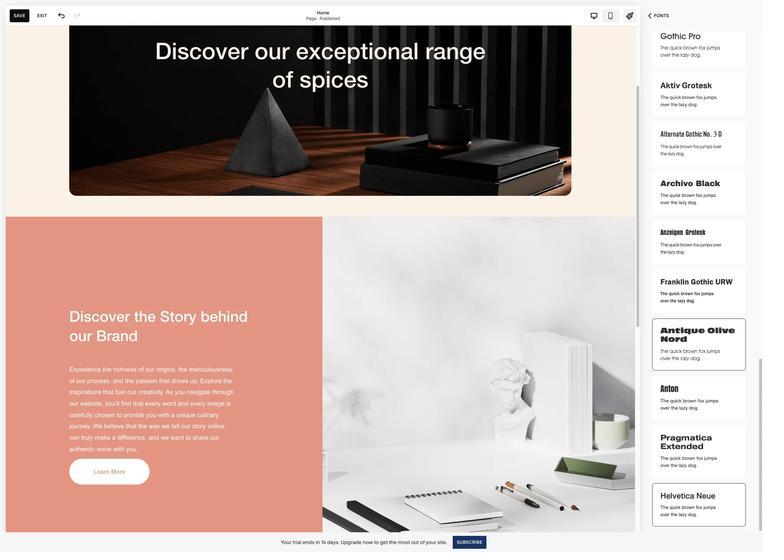 Task type: locate. For each thing, give the bounding box(es) containing it.
subscribe button
[[453, 536, 486, 549]]

jumps for helvetica neue
[[704, 505, 716, 510]]

brown for archivo
[[682, 192, 695, 199]]

site.
[[438, 539, 447, 546]]

quick for alternate
[[669, 143, 680, 150]]

brown for antique
[[684, 349, 698, 355]]

fox
[[699, 45, 706, 51], [697, 94, 703, 100], [694, 143, 700, 150], [696, 192, 703, 199], [694, 242, 700, 248], [695, 291, 701, 296], [699, 349, 706, 355], [698, 398, 705, 404], [697, 456, 703, 461], [696, 505, 703, 510]]

the quick brown fox jumps over the lazy dog. down anzeigen grotesk
[[661, 242, 722, 255]]

6 the quick brown fox jumps over the lazy dog. from the top
[[661, 349, 720, 362]]

the down avant
[[672, 52, 680, 58]]

lazy down anzeigen
[[668, 249, 676, 255]]

gothic inside itc avant garde gothic pro the quick brown fox jumps over the lazy dog.
[[661, 31, 687, 41]]

the quick brown fox jumps over the lazy dog. down "franklin gothic urw"
[[661, 291, 714, 304]]

the quick brown fox jumps over the lazy dog. down aktiv grotesk
[[661, 94, 717, 107]]

3 the quick brown fox jumps over the lazy dog. from the top
[[661, 192, 716, 206]]

the for franklin
[[661, 291, 668, 296]]

fox for aktiv
[[697, 94, 703, 100]]

no.
[[704, 130, 712, 139]]

dog. down "franklin gothic urw"
[[687, 298, 696, 304]]

the quick brown fox jumps over the lazy dog. down the "alternate gothic no. 3 d"
[[661, 143, 722, 157]]

lazy inside pragmatica extended the quick brown fox jumps over the lazy dog.
[[679, 463, 687, 468]]

lazy inside anton the quick brown fox jumps over the lazy dog.
[[680, 405, 688, 411]]

the down anton
[[671, 405, 678, 411]]

quick for archivo
[[670, 192, 681, 199]]

black
[[696, 179, 721, 188]]

quick down archivo in the right of the page
[[670, 192, 681, 199]]

dog. down pro
[[691, 52, 701, 58]]

brown for alternate
[[680, 143, 693, 150]]

1 vertical spatial gothic
[[686, 130, 702, 139]]

the for archivo
[[661, 192, 669, 199]]

fonts button
[[641, 8, 677, 24]]

anzeigen
[[661, 228, 683, 237]]

gothic left "urw"
[[691, 277, 714, 287]]

lazy down pro
[[681, 52, 690, 58]]

4 the from the top
[[661, 192, 669, 199]]

2 the quick brown fox jumps over the lazy dog. from the top
[[661, 143, 722, 157]]

6 the from the top
[[661, 291, 668, 296]]

urw
[[716, 277, 733, 287]]

the quick brown fox jumps over the lazy dog. down the "helvetica neue"
[[661, 505, 716, 518]]

quick down franklin at right bottom
[[669, 291, 680, 296]]

8 the from the top
[[661, 398, 669, 404]]

the down alternate
[[661, 143, 668, 150]]

5 the quick brown fox jumps over the lazy dog. from the top
[[661, 291, 714, 304]]

exit button
[[33, 9, 51, 22]]

dog.
[[691, 52, 701, 58], [689, 102, 698, 107], [677, 150, 685, 157], [688, 199, 698, 206], [676, 249, 685, 255], [687, 298, 696, 304], [691, 356, 701, 362], [689, 405, 699, 411], [688, 463, 698, 468], [689, 512, 698, 518]]

the
[[661, 45, 669, 51], [661, 94, 669, 100], [661, 143, 668, 150], [661, 192, 669, 199], [661, 242, 669, 248], [661, 291, 668, 296], [661, 349, 669, 355], [661, 398, 669, 404], [661, 456, 669, 461], [661, 505, 669, 510]]

the down anzeigen
[[661, 242, 669, 248]]

5 the from the top
[[661, 242, 669, 248]]

over
[[661, 52, 671, 58], [661, 102, 670, 107], [713, 143, 722, 150], [661, 199, 670, 206], [713, 242, 722, 248], [661, 298, 669, 304], [661, 356, 671, 362], [661, 405, 670, 411], [661, 463, 670, 468], [661, 512, 670, 518]]

upgrade
[[341, 539, 362, 546]]

tab list
[[586, 10, 619, 21]]

0 vertical spatial gothic
[[661, 31, 687, 41]]

the for helvetica
[[661, 505, 669, 510]]

brown for aktiv
[[682, 94, 696, 100]]

grotesk
[[682, 80, 712, 90], [686, 228, 706, 237]]

quick down helvetica
[[670, 505, 681, 510]]

lazy for aktiv
[[679, 102, 688, 107]]

quick inside pragmatica extended the quick brown fox jumps over the lazy dog.
[[670, 456, 681, 461]]

fox for helvetica
[[696, 505, 703, 510]]

dog. up pragmatica
[[689, 405, 699, 411]]

over inside pragmatica extended the quick brown fox jumps over the lazy dog.
[[661, 463, 670, 468]]

over for aktiv grotesk
[[661, 102, 670, 107]]

quick down anzeigen
[[669, 242, 680, 248]]

the down itc
[[661, 45, 669, 51]]

the down nord
[[661, 349, 669, 355]]

9 the from the top
[[661, 456, 669, 461]]

brown for franklin
[[681, 291, 694, 296]]

ends
[[303, 539, 315, 546]]

over for helvetica neue
[[661, 512, 670, 518]]

lazy for archivo
[[679, 199, 687, 206]]

jumps for franklin gothic urw
[[702, 291, 714, 296]]

lazy down nord
[[681, 356, 690, 362]]

dog. for archivo
[[688, 199, 698, 206]]

anton the quick brown fox jumps over the lazy dog.
[[661, 383, 719, 411]]

the quick brown fox jumps over the lazy dog. down the antique olive nord
[[661, 349, 720, 362]]

over for antique olive nord
[[661, 356, 671, 362]]

quick for franklin
[[669, 291, 680, 296]]

quick down avant
[[670, 45, 682, 51]]

quick down nord
[[670, 349, 682, 355]]

3 the from the top
[[661, 143, 668, 150]]

the for antique
[[661, 349, 669, 355]]

dog. down the antique olive nord
[[691, 356, 701, 362]]

gothic left pro
[[661, 31, 687, 41]]

grotesk right anzeigen
[[686, 228, 706, 237]]

quick down alternate
[[669, 143, 680, 150]]

alternate
[[661, 130, 685, 139]]

gothic
[[661, 31, 687, 41], [686, 130, 702, 139], [691, 277, 714, 287]]

lazy down archivo in the right of the page
[[679, 199, 687, 206]]

2 the from the top
[[661, 94, 669, 100]]

the down helvetica
[[661, 505, 669, 510]]

the quick brown fox jumps over the lazy dog.
[[661, 94, 717, 107], [661, 143, 722, 157], [661, 192, 716, 206], [661, 242, 722, 255], [661, 291, 714, 304], [661, 349, 720, 362], [661, 505, 716, 518]]

1 the from the top
[[661, 45, 669, 51]]

dog. down anzeigen grotesk
[[676, 249, 685, 255]]

4 the quick brown fox jumps over the lazy dog. from the top
[[661, 242, 722, 255]]

brown
[[684, 45, 698, 51], [682, 94, 696, 100], [680, 143, 693, 150], [682, 192, 695, 199], [681, 242, 693, 248], [681, 291, 694, 296], [684, 349, 698, 355], [683, 398, 697, 404], [682, 456, 696, 461], [682, 505, 695, 510]]

dog. down the "helvetica neue"
[[689, 512, 698, 518]]

quick down extended at the right bottom of page
[[670, 456, 681, 461]]

the down extended at the right bottom of page
[[671, 463, 678, 468]]

dog. down extended at the right bottom of page
[[688, 463, 698, 468]]

quick down anton
[[670, 398, 682, 404]]

antique
[[661, 326, 705, 336]]

home page · published
[[306, 10, 340, 21]]

the down aktiv
[[661, 94, 669, 100]]

lazy down extended at the right bottom of page
[[679, 463, 687, 468]]

0 vertical spatial grotesk
[[682, 80, 712, 90]]

franklin gothic urw
[[661, 277, 733, 287]]

the quick brown fox jumps over the lazy dog. for franklin
[[661, 291, 714, 304]]

the down archivo in the right of the page
[[661, 192, 669, 199]]

dog. down alternate
[[677, 150, 685, 157]]

lazy down the "helvetica neue"
[[679, 512, 687, 518]]

the down nord
[[672, 356, 680, 362]]

the inside itc avant garde gothic pro the quick brown fox jumps over the lazy dog.
[[661, 45, 669, 51]]

2 vertical spatial gothic
[[691, 277, 714, 287]]

jumps inside itc avant garde gothic pro the quick brown fox jumps over the lazy dog.
[[707, 45, 720, 51]]

grotesk for aktiv grotesk
[[682, 80, 712, 90]]

the quick brown fox jumps over the lazy dog. for anzeigen
[[661, 242, 722, 255]]

lazy down franklin at right bottom
[[678, 298, 686, 304]]

jumps for aktiv grotesk
[[704, 94, 717, 100]]

quick for aktiv
[[670, 94, 681, 100]]

the quick brown fox jumps over the lazy dog. for aktiv
[[661, 94, 717, 107]]

the
[[672, 52, 680, 58], [671, 102, 678, 107], [661, 150, 667, 157], [671, 199, 678, 206], [661, 249, 667, 255], [670, 298, 677, 304], [672, 356, 680, 362], [671, 405, 678, 411], [671, 463, 678, 468], [671, 512, 678, 518], [389, 539, 397, 546]]

lazy up pragmatica
[[680, 405, 688, 411]]

lazy
[[681, 52, 690, 58], [679, 102, 688, 107], [668, 150, 676, 157], [679, 199, 687, 206], [668, 249, 676, 255], [678, 298, 686, 304], [681, 356, 690, 362], [680, 405, 688, 411], [679, 463, 687, 468], [679, 512, 687, 518]]

10 the from the top
[[661, 505, 669, 510]]

the down anton
[[661, 398, 669, 404]]

7 the from the top
[[661, 349, 669, 355]]

avant
[[674, 22, 696, 33]]

days.
[[327, 539, 340, 546]]

3
[[714, 130, 717, 139]]

lazy down aktiv grotesk
[[679, 102, 688, 107]]

save button
[[10, 9, 29, 22]]

brown for anzeigen
[[681, 242, 693, 248]]

quick down aktiv
[[670, 94, 681, 100]]

the inside itc avant garde gothic pro the quick brown fox jumps over the lazy dog.
[[672, 52, 680, 58]]

7 the quick brown fox jumps over the lazy dog. from the top
[[661, 505, 716, 518]]

the quick brown fox jumps over the lazy dog. down 'archivo black'
[[661, 192, 716, 206]]

quick for helvetica
[[670, 505, 681, 510]]

1 the quick brown fox jumps over the lazy dog. from the top
[[661, 94, 717, 107]]

fox inside anton the quick brown fox jumps over the lazy dog.
[[698, 398, 705, 404]]

the down extended at the right bottom of page
[[661, 456, 669, 461]]

the down franklin at right bottom
[[661, 291, 668, 296]]

dog. for antique
[[691, 356, 701, 362]]

quick
[[670, 45, 682, 51], [670, 94, 681, 100], [669, 143, 680, 150], [670, 192, 681, 199], [669, 242, 680, 248], [669, 291, 680, 296], [670, 349, 682, 355], [670, 398, 682, 404], [670, 456, 681, 461], [670, 505, 681, 510]]

grotesk right aktiv
[[682, 80, 712, 90]]

1 vertical spatial grotesk
[[686, 228, 706, 237]]

lazy down alternate
[[668, 150, 676, 157]]

anzeigen grotesk
[[661, 228, 706, 237]]

the for alternate
[[661, 143, 668, 150]]

fox inside itc avant garde gothic pro the quick brown fox jumps over the lazy dog.
[[699, 45, 706, 51]]

jumps
[[707, 45, 720, 51], [704, 94, 717, 100], [700, 143, 713, 150], [704, 192, 716, 199], [701, 242, 713, 248], [702, 291, 714, 296], [707, 349, 720, 355], [706, 398, 719, 404], [705, 456, 717, 461], [704, 505, 716, 510]]

save
[[14, 13, 25, 18]]

over for archivo black
[[661, 199, 670, 206]]

brown inside pragmatica extended the quick brown fox jumps over the lazy dog.
[[682, 456, 696, 461]]

dog. inside anton the quick brown fox jumps over the lazy dog.
[[689, 405, 699, 411]]

dog. down 'archivo black'
[[688, 199, 698, 206]]

dog. down aktiv grotesk
[[689, 102, 698, 107]]

gothic left no.
[[686, 130, 702, 139]]



Task type: vqa. For each thing, say whether or not it's contained in the screenshot.
gothic related to Franklin
yes



Task type: describe. For each thing, give the bounding box(es) containing it.
14
[[321, 539, 326, 546]]

jumps inside pragmatica extended the quick brown fox jumps over the lazy dog.
[[705, 456, 717, 461]]

fox inside pragmatica extended the quick brown fox jumps over the lazy dog.
[[697, 456, 703, 461]]

published
[[320, 16, 340, 21]]

brown inside itc avant garde gothic pro the quick brown fox jumps over the lazy dog.
[[684, 45, 698, 51]]

the quick brown fox jumps over the lazy dog. for helvetica
[[661, 505, 716, 518]]

olive
[[708, 326, 735, 336]]

d
[[719, 130, 722, 139]]

the inside pragmatica extended the quick brown fox jumps over the lazy dog.
[[661, 456, 669, 461]]

pro
[[689, 31, 701, 41]]

the down alternate
[[661, 150, 667, 157]]

neue
[[697, 491, 716, 501]]

fonts
[[654, 13, 669, 18]]

fox for franklin
[[695, 291, 701, 296]]

page
[[306, 16, 317, 21]]

dog. for alternate
[[677, 150, 685, 157]]

exit
[[37, 13, 47, 18]]

quick inside anton the quick brown fox jumps over the lazy dog.
[[670, 398, 682, 404]]

fox for antique
[[699, 349, 706, 355]]

brown inside anton the quick brown fox jumps over the lazy dog.
[[683, 398, 697, 404]]

the down aktiv
[[671, 102, 678, 107]]

subscribe
[[457, 540, 482, 545]]

to
[[374, 539, 379, 546]]

fox for anzeigen
[[694, 242, 700, 248]]

helvetica
[[661, 491, 695, 501]]

the down archivo in the right of the page
[[671, 199, 678, 206]]

home
[[317, 10, 329, 15]]

fox for alternate
[[694, 143, 700, 150]]

aktiv
[[661, 80, 681, 90]]

over for franklin gothic urw
[[661, 298, 669, 304]]

fox for archivo
[[696, 192, 703, 199]]

in
[[316, 539, 320, 546]]

your
[[426, 539, 436, 546]]

helvetica neue
[[661, 491, 716, 501]]

alternate gothic no. 3 d
[[661, 130, 722, 139]]

jumps for anzeigen grotesk
[[701, 242, 713, 248]]

itc
[[661, 22, 672, 33]]

jumps for alternate gothic no. 3 d
[[700, 143, 713, 150]]

the for anzeigen
[[661, 242, 669, 248]]

lazy for franklin
[[678, 298, 686, 304]]

lazy for antique
[[681, 356, 690, 362]]

itc avant garde gothic pro the quick brown fox jumps over the lazy dog.
[[661, 22, 723, 58]]

antique olive nord
[[661, 326, 735, 345]]

the inside pragmatica extended the quick brown fox jumps over the lazy dog.
[[671, 463, 678, 468]]

quick inside itc avant garde gothic pro the quick brown fox jumps over the lazy dog.
[[670, 45, 682, 51]]

extended
[[661, 441, 704, 452]]

·
[[318, 16, 319, 21]]

the down helvetica
[[671, 512, 678, 518]]

brown for helvetica
[[682, 505, 695, 510]]

dog. for franklin
[[687, 298, 696, 304]]

the inside anton the quick brown fox jumps over the lazy dog.
[[671, 405, 678, 411]]

the quick brown fox jumps over the lazy dog. for alternate
[[661, 143, 722, 157]]

dog. for helvetica
[[689, 512, 698, 518]]

lazy for helvetica
[[679, 512, 687, 518]]

the quick brown fox jumps over the lazy dog. for archivo
[[661, 192, 716, 206]]

the right the get
[[389, 539, 397, 546]]

dog. for aktiv
[[689, 102, 698, 107]]

dog. inside pragmatica extended the quick brown fox jumps over the lazy dog.
[[688, 463, 698, 468]]

of
[[420, 539, 425, 546]]

the down franklin at right bottom
[[670, 298, 677, 304]]

out
[[411, 539, 419, 546]]

archivo
[[661, 179, 693, 188]]

quick for antique
[[670, 349, 682, 355]]

your trial ends in 14 days. upgrade now to get the most out of your site.
[[281, 539, 447, 546]]

dog. inside itc avant garde gothic pro the quick brown fox jumps over the lazy dog.
[[691, 52, 701, 58]]

dog. for anzeigen
[[676, 249, 685, 255]]

pragmatica
[[661, 433, 713, 444]]

lazy for alternate
[[668, 150, 676, 157]]

the quick brown fox jumps over the lazy dog. for antique
[[661, 349, 720, 362]]

quick for anzeigen
[[669, 242, 680, 248]]

archivo black
[[661, 179, 721, 188]]

trial
[[293, 539, 302, 546]]

now
[[363, 539, 373, 546]]

lazy inside itc avant garde gothic pro the quick brown fox jumps over the lazy dog.
[[681, 52, 690, 58]]

the for aktiv
[[661, 94, 669, 100]]

jumps inside anton the quick brown fox jumps over the lazy dog.
[[706, 398, 719, 404]]

the inside anton the quick brown fox jumps over the lazy dog.
[[661, 398, 669, 404]]

over inside itc avant garde gothic pro the quick brown fox jumps over the lazy dog.
[[661, 52, 671, 58]]

over for alternate gothic no. 3 d
[[713, 143, 722, 150]]

lazy for anzeigen
[[668, 249, 676, 255]]

the down anzeigen
[[661, 249, 667, 255]]

jumps for antique olive nord
[[707, 349, 720, 355]]

grotesk for anzeigen grotesk
[[686, 228, 706, 237]]

get
[[380, 539, 388, 546]]

over inside anton the quick brown fox jumps over the lazy dog.
[[661, 405, 670, 411]]

anton
[[661, 383, 679, 395]]

jumps for archivo black
[[704, 192, 716, 199]]

most
[[398, 539, 410, 546]]

your
[[281, 539, 292, 546]]

gothic for franklin
[[691, 277, 714, 287]]

garde
[[698, 22, 723, 33]]

aktiv grotesk
[[661, 80, 712, 90]]

over for anzeigen grotesk
[[713, 242, 722, 248]]

pragmatica extended the quick brown fox jumps over the lazy dog.
[[661, 433, 717, 468]]

gothic for alternate
[[686, 130, 702, 139]]

franklin
[[661, 277, 689, 287]]

nord
[[661, 335, 688, 345]]



